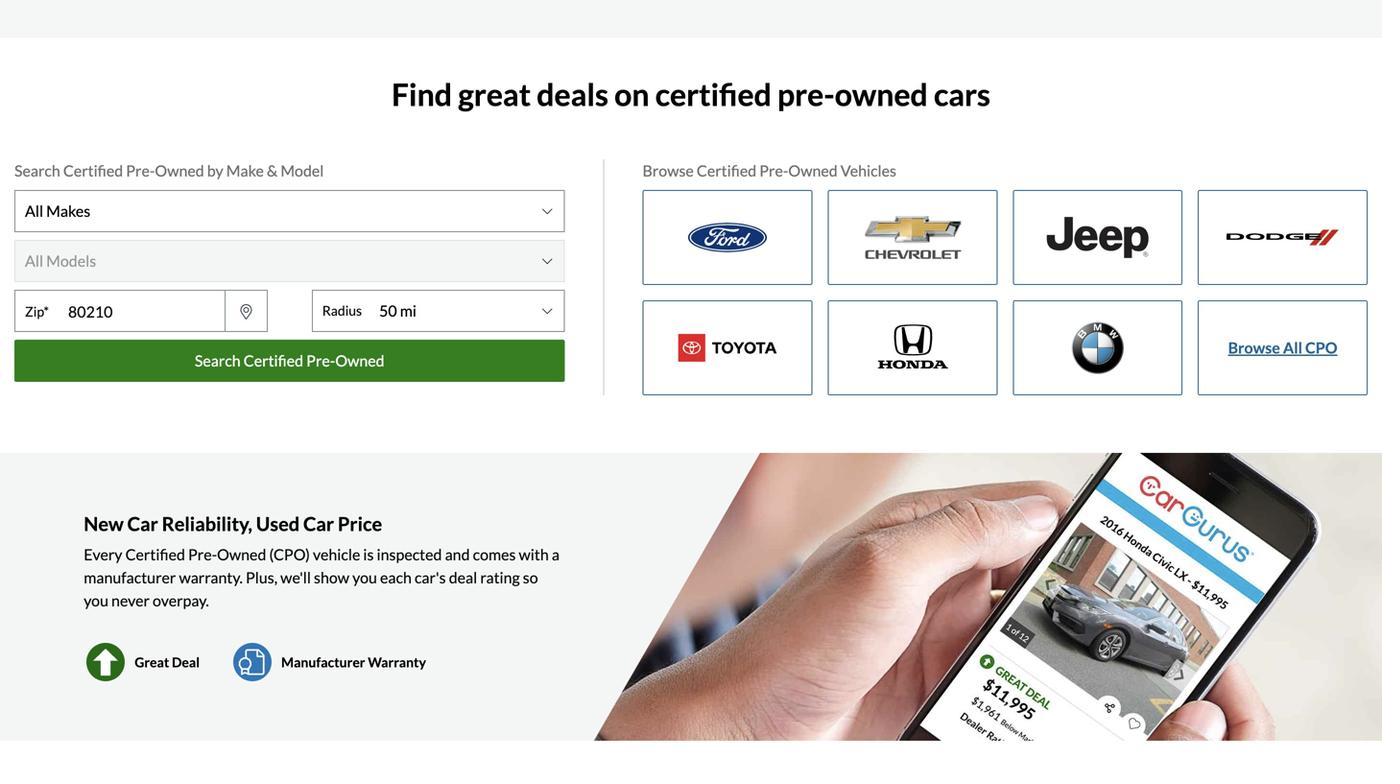 Task type: vqa. For each thing, say whether or not it's contained in the screenshot.
Pre- inside button
yes



Task type: locate. For each thing, give the bounding box(es) containing it.
car
[[127, 513, 158, 536], [303, 513, 334, 536]]

0 vertical spatial search
[[14, 161, 60, 180]]

1 vertical spatial browse
[[1229, 339, 1281, 357]]

pre-
[[126, 161, 155, 180], [760, 161, 789, 180], [306, 351, 335, 370], [188, 546, 217, 564]]

browse left all
[[1229, 339, 1281, 357]]

cpo
[[1306, 339, 1338, 357]]

owned left vehicles
[[789, 161, 838, 180]]

honda image
[[829, 302, 997, 395]]

find
[[392, 76, 452, 113]]

you left the never
[[84, 592, 108, 610]]

owned inside button
[[335, 351, 385, 370]]

owned down radius
[[335, 351, 385, 370]]

you down is
[[352, 569, 377, 587]]

map marker alt image
[[236, 304, 256, 320]]

overpay.
[[153, 592, 209, 610]]

0 horizontal spatial search
[[14, 161, 60, 180]]

browse certified pre-owned vehicles
[[643, 161, 897, 180]]

1 horizontal spatial browse
[[1229, 339, 1281, 357]]

never
[[111, 592, 150, 610]]

owned left 'by'
[[155, 161, 204, 180]]

owned for browse certified pre-owned vehicles
[[789, 161, 838, 180]]

1 horizontal spatial you
[[352, 569, 377, 587]]

owned up plus,
[[217, 546, 266, 564]]

car's
[[415, 569, 446, 587]]

toyota image
[[644, 302, 812, 395]]

pre- left 'by'
[[126, 161, 155, 180]]

model
[[281, 161, 324, 180]]

search certified pre-owned button
[[14, 340, 565, 382]]

make
[[226, 161, 264, 180]]

pre- inside button
[[306, 351, 335, 370]]

1 vertical spatial search
[[195, 351, 241, 370]]

1 vertical spatial you
[[84, 592, 108, 610]]

and
[[445, 546, 470, 564]]

radius
[[322, 302, 362, 319]]

browse all cpo link
[[1229, 337, 1338, 360]]

you
[[352, 569, 377, 587], [84, 592, 108, 610]]

on
[[615, 76, 650, 113]]

&
[[267, 161, 278, 180]]

0 horizontal spatial car
[[127, 513, 158, 536]]

vehicles
[[841, 161, 897, 180]]

manufacturer
[[84, 569, 176, 587]]

search certified pre-owned by make & model
[[14, 161, 324, 180]]

browse
[[643, 161, 694, 180], [1229, 339, 1281, 357]]

a
[[552, 546, 560, 564]]

certified
[[63, 161, 123, 180], [697, 161, 757, 180], [244, 351, 303, 370], [125, 546, 185, 564]]

owned
[[155, 161, 204, 180], [789, 161, 838, 180], [335, 351, 385, 370], [217, 546, 266, 564]]

search for search certified pre-owned
[[195, 351, 241, 370]]

dodge image
[[1199, 191, 1367, 284]]

great
[[135, 655, 169, 671]]

vehicle
[[313, 546, 360, 564]]

0 vertical spatial browse
[[643, 161, 694, 180]]

reliability,
[[162, 513, 252, 536]]

search inside button
[[195, 351, 241, 370]]

search for search certified pre-owned by make & model
[[14, 161, 60, 180]]

by
[[207, 161, 223, 180]]

search
[[14, 161, 60, 180], [195, 351, 241, 370]]

browse down 'find great deals on certified pre-owned cars'
[[643, 161, 694, 180]]

certified inside button
[[244, 351, 303, 370]]

pre- for browse certified pre-owned vehicles
[[760, 161, 789, 180]]

owned for search certified pre-owned
[[335, 351, 385, 370]]

jeep image
[[1014, 191, 1182, 284]]

pre- up ford image
[[760, 161, 789, 180]]

bmw image
[[1014, 302, 1182, 395]]

pre- down radius
[[306, 351, 335, 370]]

great deal
[[135, 655, 200, 671]]

inspected
[[377, 546, 442, 564]]

pre- for search certified pre-owned
[[306, 351, 335, 370]]

show
[[314, 569, 350, 587]]

1 car from the left
[[127, 513, 158, 536]]

certified for search certified pre-owned
[[244, 351, 303, 370]]

owned for search certified pre-owned by make & model
[[155, 161, 204, 180]]

certified for search certified pre-owned by make & model
[[63, 161, 123, 180]]

owned
[[835, 76, 928, 113]]

pre- up 'warranty.'
[[188, 546, 217, 564]]

car right new
[[127, 513, 158, 536]]

1 horizontal spatial search
[[195, 351, 241, 370]]

car up vehicle
[[303, 513, 334, 536]]

search certified pre-owned
[[195, 351, 385, 370]]

browse all cpo
[[1229, 339, 1338, 357]]

manufacturer warranty
[[281, 655, 426, 671]]

1 horizontal spatial car
[[303, 513, 334, 536]]

0 horizontal spatial you
[[84, 592, 108, 610]]

we'll
[[281, 569, 311, 587]]

0 horizontal spatial browse
[[643, 161, 694, 180]]

great deal image
[[84, 643, 128, 682]]



Task type: describe. For each thing, give the bounding box(es) containing it.
used
[[256, 513, 300, 536]]

chevrolet image
[[829, 191, 997, 284]]

every
[[84, 546, 122, 564]]

price
[[338, 513, 382, 536]]

certified
[[656, 76, 772, 113]]

deals
[[537, 76, 609, 113]]

manufacturer warranty image
[[230, 643, 275, 682]]

rating
[[480, 569, 520, 587]]

deal
[[449, 569, 477, 587]]

new
[[84, 513, 124, 536]]

manufacturer
[[281, 655, 365, 671]]

2 car from the left
[[303, 513, 334, 536]]

plus,
[[246, 569, 278, 587]]

comes
[[473, 546, 516, 564]]

browse for browse certified pre-owned vehicles
[[643, 161, 694, 180]]

pre- for search certified pre-owned by make & model
[[126, 161, 155, 180]]

zip*
[[25, 303, 49, 320]]

Zip* field
[[59, 292, 224, 332]]

pre- inside the new car reliability, used car price every certified pre-owned (cpo) vehicle is inspected and comes with a manufacturer warranty. plus, we'll show you each car's deal rating so you never overpay.
[[188, 546, 217, 564]]

great
[[458, 76, 531, 113]]

find great deals on certified pre-owned cars
[[392, 76, 991, 113]]

browse for browse all cpo
[[1229, 339, 1281, 357]]

with
[[519, 546, 549, 564]]

so
[[523, 569, 538, 587]]

(cpo)
[[269, 546, 310, 564]]

pre-
[[778, 76, 835, 113]]

warranty.
[[179, 569, 243, 587]]

ford image
[[644, 191, 812, 284]]

cars
[[934, 76, 991, 113]]

certified inside the new car reliability, used car price every certified pre-owned (cpo) vehicle is inspected and comes with a manufacturer warranty. plus, we'll show you each car's deal rating so you never overpay.
[[125, 546, 185, 564]]

certified for browse certified pre-owned vehicles
[[697, 161, 757, 180]]

warranty
[[368, 655, 426, 671]]

each
[[380, 569, 412, 587]]

0 vertical spatial you
[[352, 569, 377, 587]]

owned inside the new car reliability, used car price every certified pre-owned (cpo) vehicle is inspected and comes with a manufacturer warranty. plus, we'll show you each car's deal rating so you never overpay.
[[217, 546, 266, 564]]

deal
[[172, 655, 200, 671]]

new car reliability, used car price every certified pre-owned (cpo) vehicle is inspected and comes with a manufacturer warranty. plus, we'll show you each car's deal rating so you never overpay.
[[84, 513, 560, 610]]

is
[[363, 546, 374, 564]]

all
[[1284, 339, 1303, 357]]



